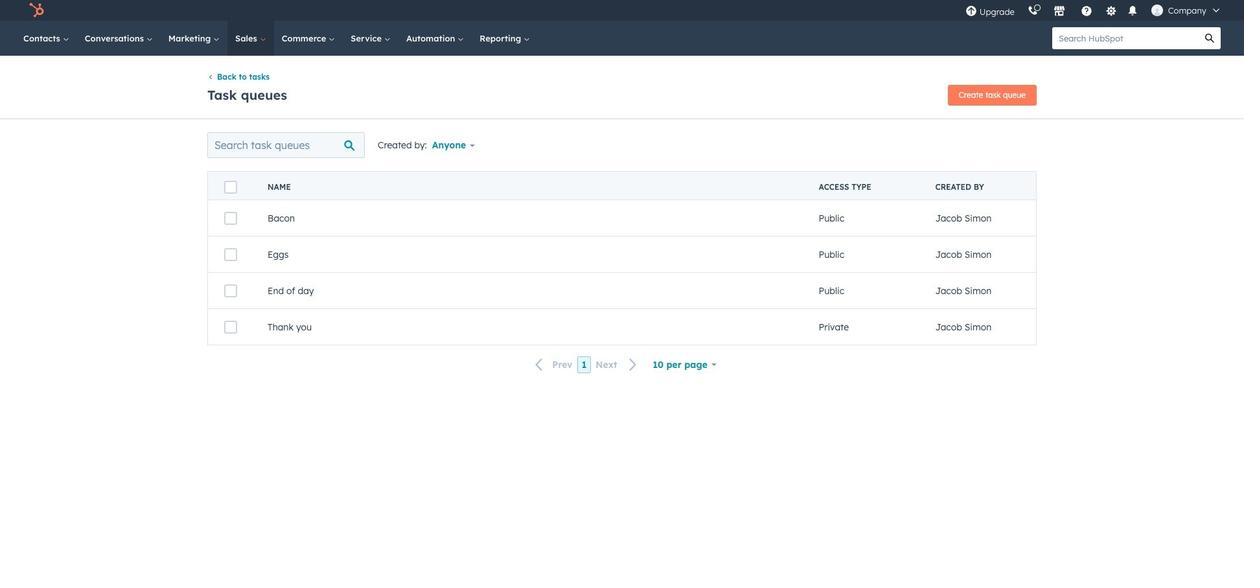 Task type: locate. For each thing, give the bounding box(es) containing it.
banner
[[207, 81, 1037, 106]]

menu
[[959, 0, 1229, 21]]

pagination navigation
[[528, 356, 645, 373]]

jacob simon image
[[1152, 5, 1164, 16]]

Search task queues search field
[[207, 132, 365, 158]]



Task type: describe. For each thing, give the bounding box(es) containing it.
marketplaces image
[[1054, 6, 1066, 18]]

Search HubSpot search field
[[1053, 27, 1199, 49]]



Task type: vqa. For each thing, say whether or not it's contained in the screenshot.
the channel corresponding to Manage form channel settings Assign incoming form submissions to your team.
no



